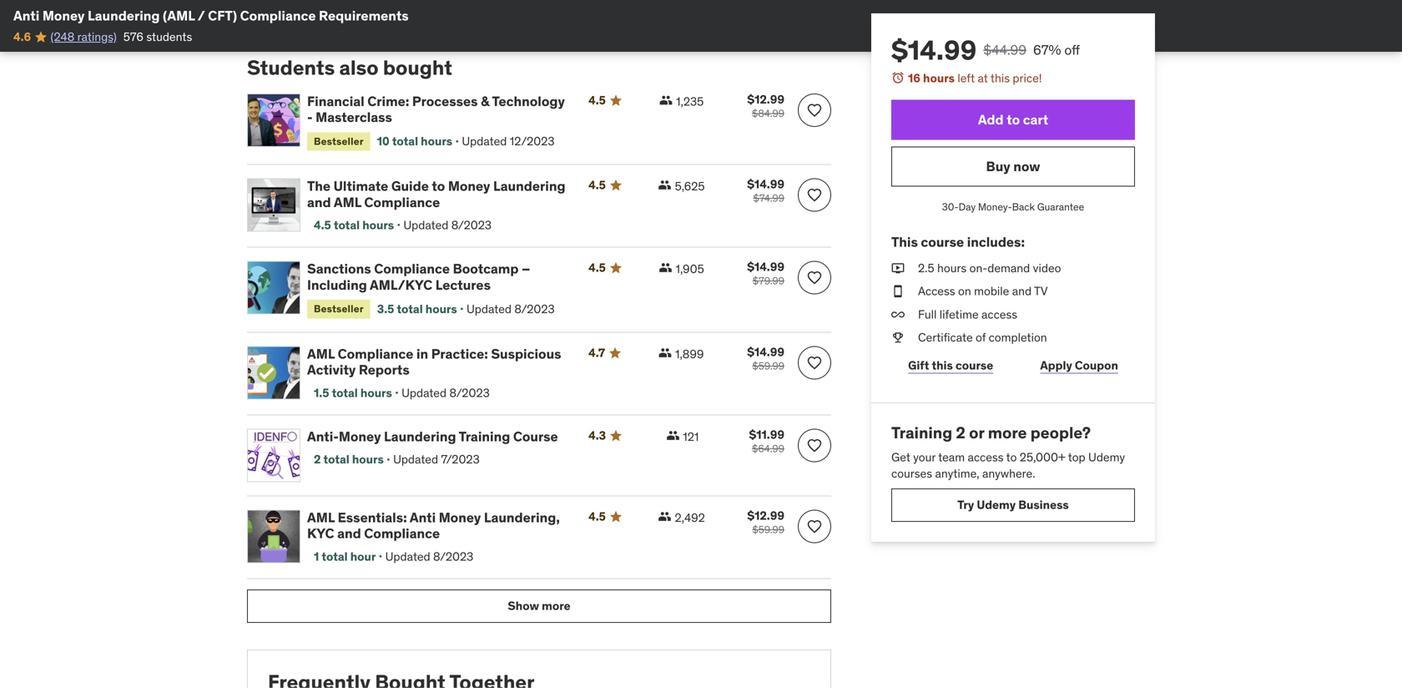 Task type: vqa. For each thing, say whether or not it's contained in the screenshot.


Task type: locate. For each thing, give the bounding box(es) containing it.
1 horizontal spatial this
[[991, 71, 1010, 86]]

wishlist image right '$64.99'
[[807, 437, 823, 454]]

1 vertical spatial course
[[956, 358, 994, 373]]

cft)
[[208, 7, 237, 24]]

wishlist image right $14.99 $59.99
[[807, 354, 823, 371]]

xsmall image left 121
[[667, 429, 680, 442]]

16 hours left at this price!
[[908, 71, 1042, 86]]

xsmall image
[[659, 178, 672, 192], [659, 261, 673, 274], [892, 306, 905, 323], [892, 329, 905, 346], [667, 429, 680, 442]]

1,899
[[676, 347, 704, 362]]

0 horizontal spatial show
[[247, 5, 279, 20]]

training up 7/2023
[[459, 428, 510, 445]]

$59.99 inside $12.99 $59.99
[[753, 523, 785, 536]]

xsmall image down this at right top
[[892, 260, 905, 277]]

training
[[892, 422, 953, 443], [459, 428, 510, 445]]

training inside training 2 or more people? get your team access to 25,000+ top udemy courses anytime, anywhere.
[[892, 422, 953, 443]]

training up your at the right
[[892, 422, 953, 443]]

$74.99
[[754, 192, 785, 205]]

anti
[[13, 7, 39, 24], [410, 509, 436, 526]]

1 vertical spatial more
[[542, 598, 571, 613]]

1 vertical spatial bestseller
[[314, 302, 364, 315]]

30-day money-back guarantee
[[943, 200, 1085, 213]]

and left "tv" at the right top of page
[[1013, 284, 1032, 299]]

show less
[[247, 5, 303, 20]]

updated 8/2023 down aml essentials: anti money laundering, kyc and compliance
[[385, 549, 474, 564]]

aml up 1.5
[[307, 345, 335, 362]]

2
[[956, 422, 966, 443], [314, 452, 321, 467]]

this right at
[[991, 71, 1010, 86]]

add
[[978, 111, 1004, 128]]

compliance up 1.5 total hours
[[338, 345, 414, 362]]

2 horizontal spatial laundering
[[494, 178, 566, 195]]

compliance inside aml essentials: anti money laundering, kyc and compliance
[[364, 525, 440, 542]]

1,905
[[676, 262, 704, 277]]

0 vertical spatial more
[[988, 422, 1028, 443]]

full lifetime access
[[919, 307, 1018, 322]]

aml essentials: anti money laundering, kyc and compliance link
[[307, 509, 569, 542]]

access inside training 2 or more people? get your team access to 25,000+ top udemy courses anytime, anywhere.
[[968, 449, 1004, 464]]

updated for money
[[385, 549, 431, 564]]

updated down aml compliance in practice: suspicious activity reports
[[402, 385, 447, 400]]

0 horizontal spatial more
[[542, 598, 571, 613]]

$14.99 $59.99
[[748, 344, 785, 372]]

10
[[377, 134, 390, 149]]

8/2023 for suspicious
[[450, 385, 490, 400]]

bestseller
[[314, 135, 364, 148], [314, 302, 364, 315]]

0 vertical spatial bestseller
[[314, 135, 364, 148]]

course down of
[[956, 358, 994, 373]]

access
[[982, 307, 1018, 322], [968, 449, 1004, 464]]

0 vertical spatial udemy
[[1089, 449, 1126, 464]]

requirements
[[319, 7, 409, 24]]

to inside add to cart button
[[1007, 111, 1021, 128]]

$59.99 right the 2,492
[[753, 523, 785, 536]]

xsmall image
[[307, 6, 320, 19], [660, 93, 673, 107], [892, 260, 905, 277], [892, 283, 905, 300], [659, 346, 672, 359], [658, 510, 672, 523]]

$14.99 up '16'
[[892, 33, 977, 67]]

total down anti-
[[324, 452, 350, 467]]

financial crime: processes & technology - masterclass link
[[307, 93, 569, 126]]

updated 7/2023
[[393, 452, 480, 467]]

2 left or
[[956, 422, 966, 443]]

practice:
[[431, 345, 488, 362]]

$59.99 inside $14.99 $59.99
[[753, 359, 785, 372]]

4.6
[[13, 29, 31, 44]]

hours for 3.5 total hours
[[426, 301, 457, 316]]

compliance
[[240, 7, 316, 24], [364, 194, 440, 211], [374, 260, 450, 277], [338, 345, 414, 362], [364, 525, 440, 542]]

to up 'anywhere.'
[[1007, 449, 1017, 464]]

updated 8/2023 down aml compliance in practice: suspicious activity reports link
[[402, 385, 490, 400]]

wishlist image for course
[[807, 437, 823, 454]]

xsmall image for 1,235
[[660, 93, 673, 107]]

4.5
[[589, 93, 606, 108], [589, 178, 606, 193], [314, 218, 331, 233], [589, 260, 606, 275], [589, 509, 606, 524]]

on-
[[970, 261, 988, 276]]

2 vertical spatial laundering
[[384, 428, 456, 445]]

total right 1.5
[[332, 385, 358, 400]]

1 horizontal spatial training
[[892, 422, 953, 443]]

money up 2 total hours
[[339, 428, 381, 445]]

0 vertical spatial laundering
[[88, 7, 160, 24]]

updated down aml essentials: anti money laundering, kyc and compliance
[[385, 549, 431, 564]]

2 down anti-
[[314, 452, 321, 467]]

1 vertical spatial show
[[508, 598, 539, 613]]

show more
[[508, 598, 571, 613]]

now
[[1014, 158, 1041, 175]]

bestseller down masterclass
[[314, 135, 364, 148]]

hours up essentials:
[[352, 452, 384, 467]]

4.5 for financial crime: processes & technology - masterclass
[[589, 93, 606, 108]]

aml for compliance
[[307, 345, 335, 362]]

bestseller for aml/kyc
[[314, 302, 364, 315]]

hours down the ultimate
[[363, 218, 394, 233]]

hours down financial crime: processes & technology - masterclass
[[421, 134, 453, 149]]

1 vertical spatial udemy
[[977, 497, 1016, 512]]

1 vertical spatial aml
[[307, 345, 335, 362]]

8/2023 for laundering,
[[433, 549, 474, 564]]

total for ultimate
[[334, 218, 360, 233]]

wishlist image for financial crime: processes & technology - masterclass
[[807, 102, 823, 119]]

1 vertical spatial to
[[432, 178, 445, 195]]

xsmall image left certificate
[[892, 329, 905, 346]]

1.5 total hours
[[314, 385, 392, 400]]

3 wishlist image from the top
[[807, 518, 823, 535]]

2,492
[[675, 510, 705, 525]]

8/2023
[[452, 218, 492, 233], [515, 301, 555, 316], [450, 385, 490, 400], [433, 549, 474, 564]]

laundering,
[[484, 509, 560, 526]]

coupon
[[1075, 358, 1119, 373]]

aml inside aml compliance in practice: suspicious activity reports
[[307, 345, 335, 362]]

1 vertical spatial access
[[968, 449, 1004, 464]]

anti money laundering (aml / cft) compliance requirements
[[13, 7, 409, 24]]

0 vertical spatial wishlist image
[[807, 102, 823, 119]]

xsmall image left the "1,905"
[[659, 261, 673, 274]]

xsmall image for the ultimate guide to money laundering and aml compliance
[[659, 178, 672, 192]]

bestseller for -
[[314, 135, 364, 148]]

laundering up updated 7/2023
[[384, 428, 456, 445]]

anti-
[[307, 428, 339, 445]]

1 $59.99 from the top
[[753, 359, 785, 372]]

try udemy business
[[958, 497, 1069, 512]]

back
[[1013, 200, 1035, 213]]

sanctions compliance bootcamp – including aml/kyc lectures link
[[307, 260, 569, 293]]

add to cart button
[[892, 100, 1136, 140]]

1 horizontal spatial show
[[508, 598, 539, 613]]

1 vertical spatial $59.99
[[753, 523, 785, 536]]

team
[[939, 449, 965, 464]]

anti right essentials:
[[410, 509, 436, 526]]

wishlist image
[[807, 102, 823, 119], [807, 187, 823, 203], [807, 269, 823, 286]]

1 vertical spatial and
[[1013, 284, 1032, 299]]

0 vertical spatial $59.99
[[753, 359, 785, 372]]

1 vertical spatial 2
[[314, 452, 321, 467]]

anti inside aml essentials: anti money laundering, kyc and compliance
[[410, 509, 436, 526]]

$12.99 $59.99
[[748, 508, 785, 536]]

2 wishlist image from the top
[[807, 437, 823, 454]]

hours down reports
[[361, 385, 392, 400]]

0 horizontal spatial and
[[307, 194, 331, 211]]

includes:
[[968, 233, 1025, 250]]

8/2023 down the ultimate guide to money laundering and aml compliance link
[[452, 218, 492, 233]]

1 $12.99 from the top
[[748, 92, 785, 107]]

1 vertical spatial laundering
[[494, 178, 566, 195]]

1 horizontal spatial more
[[988, 422, 1028, 443]]

$14.99 down $74.99
[[748, 259, 785, 274]]

at
[[978, 71, 989, 86]]

udemy
[[1089, 449, 1126, 464], [977, 497, 1016, 512]]

aml inside aml essentials: anti money laundering, kyc and compliance
[[307, 509, 335, 526]]

aml up 4.5 total hours
[[334, 194, 361, 211]]

or
[[970, 422, 985, 443]]

total
[[392, 134, 418, 149], [334, 218, 360, 233], [397, 301, 423, 316], [332, 385, 358, 400], [324, 452, 350, 467], [322, 549, 348, 564]]

1 total hour
[[314, 549, 376, 564]]

wishlist image right $79.99
[[807, 269, 823, 286]]

show inside show less button
[[247, 5, 279, 20]]

5,625
[[675, 179, 705, 194]]

12/2023
[[510, 134, 555, 149]]

0 vertical spatial and
[[307, 194, 331, 211]]

to left cart
[[1007, 111, 1021, 128]]

to right guide
[[432, 178, 445, 195]]

and inside aml essentials: anti money laundering, kyc and compliance
[[337, 525, 361, 542]]

$59.99 up "$11.99"
[[753, 359, 785, 372]]

0 horizontal spatial laundering
[[88, 7, 160, 24]]

to inside the ultimate guide to money laundering and aml compliance
[[432, 178, 445, 195]]

0 vertical spatial anti
[[13, 7, 39, 24]]

anti up 4.6
[[13, 7, 39, 24]]

aml compliance in practice: suspicious activity reports
[[307, 345, 562, 378]]

money down 7/2023
[[439, 509, 481, 526]]

laundering down 12/2023 on the left of page
[[494, 178, 566, 195]]

on
[[959, 284, 972, 299]]

$12.99
[[748, 92, 785, 107], [748, 508, 785, 523]]

aml compliance in practice: suspicious activity reports link
[[307, 345, 569, 378]]

show inside show more button
[[508, 598, 539, 613]]

1 horizontal spatial udemy
[[1089, 449, 1126, 464]]

aml up the 1
[[307, 509, 335, 526]]

0 horizontal spatial this
[[932, 358, 953, 373]]

course
[[921, 233, 965, 250], [956, 358, 994, 373]]

and up 4.5 total hours
[[307, 194, 331, 211]]

aml/kyc
[[370, 276, 433, 293]]

course up 2.5
[[921, 233, 965, 250]]

laundering for (aml
[[88, 7, 160, 24]]

updated for to
[[404, 218, 449, 233]]

0 horizontal spatial udemy
[[977, 497, 1016, 512]]

2 total hours
[[314, 452, 384, 467]]

$14.99 for $14.99 $74.99
[[748, 177, 785, 192]]

reports
[[359, 361, 410, 378]]

2 vertical spatial to
[[1007, 449, 1017, 464]]

2 inside training 2 or more people? get your team access to 25,000+ top udemy courses anytime, anywhere.
[[956, 422, 966, 443]]

1 horizontal spatial laundering
[[384, 428, 456, 445]]

compliance up hour
[[364, 525, 440, 542]]

apply
[[1041, 358, 1073, 373]]

total right the 1
[[322, 549, 348, 564]]

this course includes:
[[892, 233, 1025, 250]]

money inside the ultimate guide to money laundering and aml compliance
[[448, 178, 491, 195]]

compliance up 3.5 total hours
[[374, 260, 450, 277]]

laundering up 576
[[88, 7, 160, 24]]

2 $59.99 from the top
[[753, 523, 785, 536]]

crime:
[[368, 93, 409, 110]]

total down the ultimate
[[334, 218, 360, 233]]

xsmall image right less
[[307, 6, 320, 19]]

1 bestseller from the top
[[314, 135, 364, 148]]

updated down '&'
[[462, 134, 507, 149]]

wishlist image
[[807, 354, 823, 371], [807, 437, 823, 454], [807, 518, 823, 535]]

kyc
[[307, 525, 334, 542]]

1 horizontal spatial anti
[[410, 509, 436, 526]]

8/2023 down practice:
[[450, 385, 490, 400]]

8/2023 down aml essentials: anti money laundering, kyc and compliance link
[[433, 549, 474, 564]]

show for show less
[[247, 5, 279, 20]]

updated down the anti-money laundering training course
[[393, 452, 438, 467]]

xsmall image left full
[[892, 306, 905, 323]]

more inside training 2 or more people? get your team access to 25,000+ top udemy courses anytime, anywhere.
[[988, 422, 1028, 443]]

1 horizontal spatial and
[[337, 525, 361, 542]]

$11.99
[[749, 427, 785, 442]]

including
[[307, 276, 367, 293]]

updated 8/2023
[[404, 218, 492, 233], [467, 301, 555, 316], [402, 385, 490, 400], [385, 549, 474, 564]]

more inside button
[[542, 598, 571, 613]]

money
[[42, 7, 85, 24], [448, 178, 491, 195], [339, 428, 381, 445], [439, 509, 481, 526]]

wishlist image for sanctions compliance bootcamp – including aml/kyc lectures
[[807, 269, 823, 286]]

compliance up 4.5 total hours
[[364, 194, 440, 211]]

this right gift
[[932, 358, 953, 373]]

0 vertical spatial $12.99
[[748, 92, 785, 107]]

wishlist image right $12.99 $59.99
[[807, 518, 823, 535]]

0 vertical spatial 2
[[956, 422, 966, 443]]

1 vertical spatial wishlist image
[[807, 187, 823, 203]]

updated 8/2023 for practice:
[[402, 385, 490, 400]]

3 wishlist image from the top
[[807, 269, 823, 286]]

3.5
[[377, 301, 394, 316]]

xsmall image for sanctions compliance bootcamp – including aml/kyc lectures
[[659, 261, 673, 274]]

access down mobile
[[982, 307, 1018, 322]]

hours for 1.5 total hours
[[361, 385, 392, 400]]

$12.99 down '$64.99'
[[748, 508, 785, 523]]

updated 8/2023 down the ultimate guide to money laundering and aml compliance link
[[404, 218, 492, 233]]

2 $12.99 from the top
[[748, 508, 785, 523]]

2 vertical spatial wishlist image
[[807, 269, 823, 286]]

bought
[[383, 55, 452, 80]]

xsmall image for access on mobile and tv
[[892, 283, 905, 300]]

wishlist image right $74.99
[[807, 187, 823, 203]]

2 vertical spatial wishlist image
[[807, 518, 823, 535]]

and up 1 total hour
[[337, 525, 361, 542]]

2 vertical spatial aml
[[307, 509, 335, 526]]

(248
[[51, 29, 75, 44]]

8/2023 down –
[[515, 301, 555, 316]]

updated 8/2023 for to
[[404, 218, 492, 233]]

udemy right top
[[1089, 449, 1126, 464]]

$14.99 down $84.99
[[748, 177, 785, 192]]

0 vertical spatial show
[[247, 5, 279, 20]]

hours down sanctions compliance bootcamp – including aml/kyc lectures link
[[426, 301, 457, 316]]

compliance inside the ultimate guide to money laundering and aml compliance
[[364, 194, 440, 211]]

and inside the ultimate guide to money laundering and aml compliance
[[307, 194, 331, 211]]

xsmall image for 2,492
[[658, 510, 672, 523]]

xsmall image left 1,899
[[659, 346, 672, 359]]

wishlist image for suspicious
[[807, 354, 823, 371]]

laundering inside the ultimate guide to money laundering and aml compliance
[[494, 178, 566, 195]]

people?
[[1031, 422, 1091, 443]]

sanctions compliance bootcamp – including aml/kyc lectures
[[307, 260, 531, 293]]

$14.99 for $14.99 $59.99
[[748, 344, 785, 359]]

xsmall image left "access"
[[892, 283, 905, 300]]

1 vertical spatial $12.99
[[748, 508, 785, 523]]

$44.99
[[984, 41, 1027, 58]]

access down or
[[968, 449, 1004, 464]]

money right guide
[[448, 178, 491, 195]]

1 wishlist image from the top
[[807, 354, 823, 371]]

money inside aml essentials: anti money laundering, kyc and compliance
[[439, 509, 481, 526]]

xsmall image left 5,625
[[659, 178, 672, 192]]

add to cart
[[978, 111, 1049, 128]]

2 bestseller from the top
[[314, 302, 364, 315]]

try
[[958, 497, 975, 512]]

1 vertical spatial wishlist image
[[807, 437, 823, 454]]

$14.99 down $79.99
[[748, 344, 785, 359]]

1 vertical spatial anti
[[410, 509, 436, 526]]

to
[[1007, 111, 1021, 128], [432, 178, 445, 195], [1007, 449, 1017, 464]]

16
[[908, 71, 921, 86]]

hours right '16'
[[924, 71, 955, 86]]

wishlist image right $84.99
[[807, 102, 823, 119]]

updated for training
[[393, 452, 438, 467]]

2.5
[[919, 261, 935, 276]]

$12.99 right "1,235" at the top
[[748, 92, 785, 107]]

xsmall image left "1,235" at the top
[[660, 93, 673, 107]]

business
[[1019, 497, 1069, 512]]

total for essentials:
[[322, 549, 348, 564]]

0 vertical spatial aml
[[334, 194, 361, 211]]

this
[[991, 71, 1010, 86], [932, 358, 953, 373]]

0 horizontal spatial anti
[[13, 7, 39, 24]]

-
[[307, 109, 313, 126]]

0 vertical spatial wishlist image
[[807, 354, 823, 371]]

2 wishlist image from the top
[[807, 187, 823, 203]]

4.5 for aml essentials: anti money laundering, kyc and compliance
[[589, 509, 606, 524]]

2 vertical spatial and
[[337, 525, 361, 542]]

0 vertical spatial to
[[1007, 111, 1021, 128]]

show for show more
[[508, 598, 539, 613]]

udemy right try
[[977, 497, 1016, 512]]

your
[[914, 449, 936, 464]]

updated down the ultimate guide to money laundering and aml compliance
[[404, 218, 449, 233]]

121
[[683, 429, 699, 444]]

1 horizontal spatial 2
[[956, 422, 966, 443]]

bestseller down including
[[314, 302, 364, 315]]

1 wishlist image from the top
[[807, 102, 823, 119]]

aml essentials: anti money laundering, kyc and compliance
[[307, 509, 560, 542]]

xsmall image left the 2,492
[[658, 510, 672, 523]]



Task type: describe. For each thing, give the bounding box(es) containing it.
30-
[[943, 200, 959, 213]]

2 horizontal spatial and
[[1013, 284, 1032, 299]]

full
[[919, 307, 937, 322]]

udemy inside training 2 or more people? get your team access to 25,000+ top udemy courses anytime, anywhere.
[[1089, 449, 1126, 464]]

updated 8/2023 down –
[[467, 301, 555, 316]]

students also bought
[[247, 55, 452, 80]]

$14.99 $79.99
[[748, 259, 785, 287]]

in
[[417, 345, 428, 362]]

technology
[[492, 93, 565, 110]]

1.5
[[314, 385, 329, 400]]

(248 ratings)
[[51, 29, 117, 44]]

this
[[892, 233, 918, 250]]

also
[[339, 55, 379, 80]]

mobile
[[975, 284, 1010, 299]]

$14.99 for $14.99 $44.99 67% off
[[892, 33, 977, 67]]

compliance inside aml compliance in practice: suspicious activity reports
[[338, 345, 414, 362]]

4.5 total hours
[[314, 218, 394, 233]]

ratings)
[[77, 29, 117, 44]]

try udemy business link
[[892, 488, 1136, 522]]

gift
[[909, 358, 930, 373]]

$79.99
[[753, 274, 785, 287]]

aml inside the ultimate guide to money laundering and aml compliance
[[334, 194, 361, 211]]

anytime,
[[936, 466, 980, 481]]

xsmall image for 2.5 hours on-demand video
[[892, 260, 905, 277]]

get
[[892, 449, 911, 464]]

576
[[123, 29, 144, 44]]

$12.99 for financial crime: processes & technology - masterclass
[[748, 92, 785, 107]]

0 horizontal spatial 2
[[314, 452, 321, 467]]

gift this course link
[[892, 349, 1011, 382]]

4.5 for sanctions compliance bootcamp – including aml/kyc lectures
[[589, 260, 606, 275]]

anti-money laundering training course link
[[307, 428, 569, 445]]

total right 10
[[392, 134, 418, 149]]

hours right 2.5
[[938, 261, 967, 276]]

the ultimate guide to money laundering and aml compliance link
[[307, 178, 569, 211]]

money-
[[979, 200, 1013, 213]]

aml for essentials:
[[307, 509, 335, 526]]

essentials:
[[338, 509, 407, 526]]

$59.99 for laundering,
[[753, 523, 785, 536]]

guide
[[392, 178, 429, 195]]

$11.99 $64.99
[[749, 427, 785, 455]]

$14.99 for $14.99 $79.99
[[748, 259, 785, 274]]

total for compliance
[[332, 385, 358, 400]]

updated 12/2023
[[462, 134, 555, 149]]

8/2023 for money
[[452, 218, 492, 233]]

financial
[[307, 93, 365, 110]]

show more button
[[247, 589, 832, 623]]

0 vertical spatial course
[[921, 233, 965, 250]]

$12.99 for aml essentials: anti money laundering, kyc and compliance
[[748, 508, 785, 523]]

4.5 for the ultimate guide to money laundering and aml compliance
[[589, 178, 606, 193]]

video
[[1033, 261, 1062, 276]]

apply coupon
[[1041, 358, 1119, 373]]

$14.99 $44.99 67% off
[[892, 33, 1081, 67]]

0 vertical spatial this
[[991, 71, 1010, 86]]

guarantee
[[1038, 200, 1085, 213]]

of
[[976, 330, 986, 345]]

buy
[[987, 158, 1011, 175]]

less
[[281, 5, 303, 20]]

day
[[959, 200, 976, 213]]

/
[[198, 7, 205, 24]]

buy now
[[987, 158, 1041, 175]]

4.3
[[589, 428, 606, 443]]

wishlist image for laundering,
[[807, 518, 823, 535]]

0 vertical spatial access
[[982, 307, 1018, 322]]

1,235
[[676, 94, 704, 109]]

training 2 or more people? get your team access to 25,000+ top udemy courses anytime, anywhere.
[[892, 422, 1126, 481]]

updated for practice:
[[402, 385, 447, 400]]

gift this course
[[909, 358, 994, 373]]

updated 8/2023 for money
[[385, 549, 474, 564]]

students
[[146, 29, 192, 44]]

alarm image
[[892, 71, 905, 84]]

and for the ultimate guide to money laundering and aml compliance
[[307, 194, 331, 211]]

wishlist image for the ultimate guide to money laundering and aml compliance
[[807, 187, 823, 203]]

0 horizontal spatial training
[[459, 428, 510, 445]]

financial crime: processes & technology - masterclass
[[307, 93, 565, 126]]

sanctions
[[307, 260, 371, 277]]

xsmall image for anti-money laundering training course
[[667, 429, 680, 442]]

hours for 2 total hours
[[352, 452, 384, 467]]

hours for 4.5 total hours
[[363, 218, 394, 233]]

demand
[[988, 261, 1031, 276]]

left
[[958, 71, 975, 86]]

25,000+
[[1020, 449, 1066, 464]]

price!
[[1013, 71, 1042, 86]]

hour
[[350, 549, 376, 564]]

hours for 10 total hours
[[421, 134, 453, 149]]

buy now button
[[892, 147, 1136, 187]]

and for aml essentials: anti money laundering, kyc and compliance
[[337, 525, 361, 542]]

money up (248
[[42, 7, 85, 24]]

$84.99
[[752, 107, 785, 120]]

$64.99
[[752, 442, 785, 455]]

total right the 3.5
[[397, 301, 423, 316]]

compliance inside sanctions compliance bootcamp – including aml/kyc lectures
[[374, 260, 450, 277]]

576 students
[[123, 29, 192, 44]]

compliance up students
[[240, 7, 316, 24]]

$59.99 for suspicious
[[753, 359, 785, 372]]

xsmall image for 1,899
[[659, 346, 672, 359]]

total for money
[[324, 452, 350, 467]]

laundering for training
[[384, 428, 456, 445]]

top
[[1069, 449, 1086, 464]]

suspicious
[[491, 345, 562, 362]]

–
[[522, 260, 531, 277]]

the
[[307, 178, 331, 195]]

1 vertical spatial this
[[932, 358, 953, 373]]

updated down lectures
[[467, 301, 512, 316]]

anti-money laundering training course
[[307, 428, 558, 445]]

tv
[[1035, 284, 1048, 299]]

lifetime
[[940, 307, 979, 322]]

cart
[[1023, 111, 1049, 128]]

xsmall image inside show less button
[[307, 6, 320, 19]]

access
[[919, 284, 956, 299]]

3.5 total hours
[[377, 301, 457, 316]]

to inside training 2 or more people? get your team access to 25,000+ top udemy courses anytime, anywhere.
[[1007, 449, 1017, 464]]

&
[[481, 93, 490, 110]]



